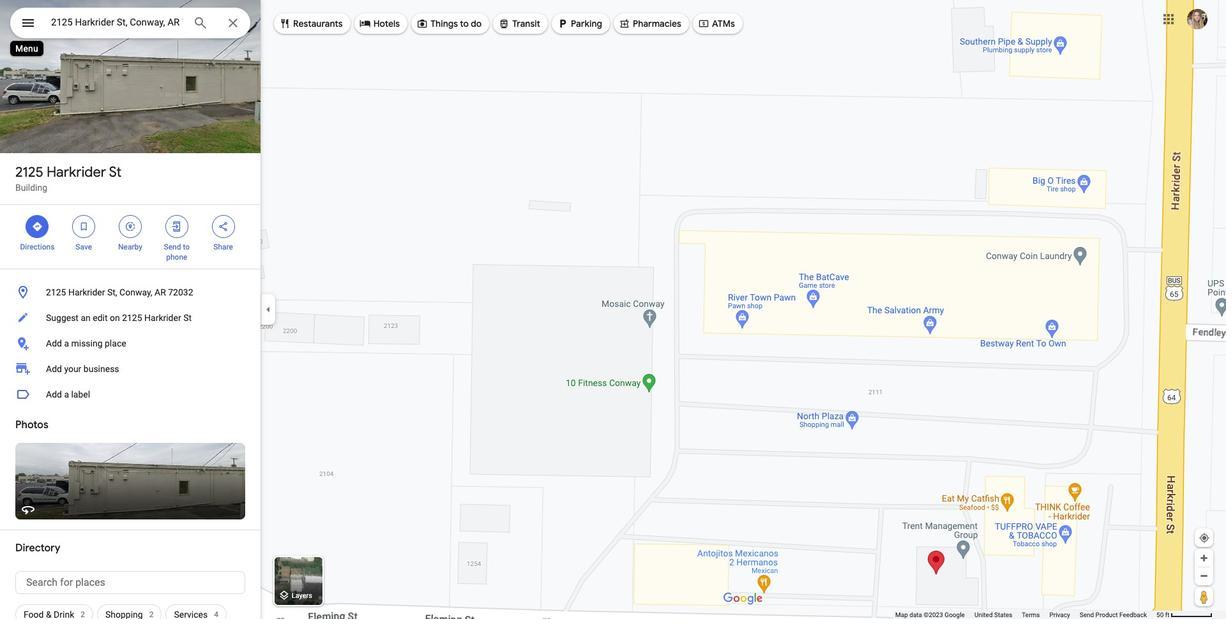 Task type: vqa. For each thing, say whether or not it's contained in the screenshot.
the round
no



Task type: describe. For each thing, give the bounding box(es) containing it.
save
[[76, 243, 92, 252]]

2125 harkrider st, conway, ar 72032 button
[[0, 280, 261, 305]]

terms
[[1022, 612, 1040, 619]]

add for add a missing place
[[46, 338, 62, 349]]


[[698, 17, 709, 31]]

map data ©2023 google
[[895, 612, 965, 619]]

conway,
[[119, 287, 152, 298]]

2125 for st
[[15, 163, 43, 181]]

2125 for st,
[[46, 287, 66, 298]]

50
[[1157, 612, 1164, 619]]

suggest
[[46, 313, 79, 323]]

directory
[[15, 542, 60, 555]]

things
[[431, 18, 458, 29]]

none text field inside 2125 harkrider st main content
[[15, 572, 245, 595]]

to inside "send to phone"
[[183, 243, 190, 252]]

show your location image
[[1199, 533, 1210, 544]]

terms button
[[1022, 611, 1040, 619]]

 parking
[[557, 17, 602, 31]]

add your business
[[46, 364, 119, 374]]


[[78, 220, 90, 234]]

add your business link
[[0, 356, 261, 382]]

on
[[110, 313, 120, 323]]

product
[[1096, 612, 1118, 619]]

collapse side panel image
[[261, 303, 275, 317]]

 search field
[[10, 8, 250, 41]]


[[557, 17, 568, 31]]

united states
[[974, 612, 1012, 619]]

footer inside the google maps element
[[895, 611, 1157, 619]]

label
[[71, 390, 90, 400]]

add for add a label
[[46, 390, 62, 400]]

72032
[[168, 287, 193, 298]]

united
[[974, 612, 993, 619]]

2125 harkrider st building
[[15, 163, 122, 193]]

 hotels
[[359, 17, 400, 31]]

50 ft
[[1157, 612, 1170, 619]]

st inside 2125 harkrider st building
[[109, 163, 122, 181]]

united states button
[[974, 611, 1012, 619]]

layers
[[292, 592, 312, 601]]

nearby
[[118, 243, 142, 252]]

building
[[15, 183, 47, 193]]

 atms
[[698, 17, 735, 31]]

data
[[910, 612, 922, 619]]

pharmacies
[[633, 18, 681, 29]]

ar
[[155, 287, 166, 298]]

 button
[[10, 8, 46, 41]]

zoom out image
[[1199, 572, 1209, 581]]

an
[[81, 313, 91, 323]]

edit
[[93, 313, 108, 323]]

phone
[[166, 253, 187, 262]]

states
[[994, 612, 1012, 619]]

2 vertical spatial harkrider
[[144, 313, 181, 323]]


[[218, 220, 229, 234]]


[[416, 17, 428, 31]]

add a label
[[46, 390, 90, 400]]

a for missing
[[64, 338, 69, 349]]

2125 Harkrider St, Conway, AR 72032 field
[[10, 8, 250, 38]]

zoom in image
[[1199, 554, 1209, 563]]

a for label
[[64, 390, 69, 400]]

restaurants
[[293, 18, 343, 29]]

to inside  things to do
[[460, 18, 469, 29]]

google
[[945, 612, 965, 619]]

 restaurants
[[279, 17, 343, 31]]

privacy button
[[1050, 611, 1070, 619]]

2125 harkrider st, conway, ar 72032
[[46, 287, 193, 298]]

photos
[[15, 419, 48, 432]]

send to phone
[[164, 243, 190, 262]]

add a missing place
[[46, 338, 126, 349]]


[[20, 14, 36, 32]]

actions for 2125 harkrider st region
[[0, 205, 261, 269]]

harkrider for st
[[47, 163, 106, 181]]



Task type: locate. For each thing, give the bounding box(es) containing it.
share
[[213, 243, 233, 252]]

2 add from the top
[[46, 364, 62, 374]]

add left the 'label'
[[46, 390, 62, 400]]

google maps element
[[0, 0, 1226, 619]]

harkrider for st,
[[68, 287, 105, 298]]

a inside add a label button
[[64, 390, 69, 400]]

to left do at the left top
[[460, 18, 469, 29]]

a inside the add a missing place button
[[64, 338, 69, 349]]

2 horizontal spatial 2125
[[122, 313, 142, 323]]

0 horizontal spatial to
[[183, 243, 190, 252]]

None field
[[51, 15, 183, 30]]

©2023
[[924, 612, 943, 619]]

1 a from the top
[[64, 338, 69, 349]]

add for add your business
[[46, 364, 62, 374]]

harkrider up building
[[47, 163, 106, 181]]

hotels
[[373, 18, 400, 29]]

parking
[[571, 18, 602, 29]]

 transit
[[498, 17, 540, 31]]

1 vertical spatial add
[[46, 364, 62, 374]]

add a label button
[[0, 382, 261, 407]]

add
[[46, 338, 62, 349], [46, 364, 62, 374], [46, 390, 62, 400]]

 pharmacies
[[619, 17, 681, 31]]

place
[[105, 338, 126, 349]]

directions
[[20, 243, 54, 252]]

0 vertical spatial harkrider
[[47, 163, 106, 181]]

a
[[64, 338, 69, 349], [64, 390, 69, 400]]

2 a from the top
[[64, 390, 69, 400]]


[[171, 220, 183, 234]]

send
[[164, 243, 181, 252], [1080, 612, 1094, 619]]

do
[[471, 18, 482, 29]]

none field inside "2125 harkrider st, conway, ar 72032" "field"
[[51, 15, 183, 30]]

1 vertical spatial 2125
[[46, 287, 66, 298]]


[[498, 17, 510, 31]]

2125 up building
[[15, 163, 43, 181]]

2125 right on
[[122, 313, 142, 323]]

1 vertical spatial send
[[1080, 612, 1094, 619]]

harkrider inside 2125 harkrider st building
[[47, 163, 106, 181]]

send inside button
[[1080, 612, 1094, 619]]

suggest an edit on 2125 harkrider st
[[46, 313, 192, 323]]

to
[[460, 18, 469, 29], [183, 243, 190, 252]]

to up phone at the left of page
[[183, 243, 190, 252]]

feedback
[[1120, 612, 1147, 619]]


[[619, 17, 630, 31]]

2125 harkrider st main content
[[0, 0, 261, 619]]

0 vertical spatial add
[[46, 338, 62, 349]]

footer
[[895, 611, 1157, 619]]

harkrider down ar in the top of the page
[[144, 313, 181, 323]]

st
[[109, 163, 122, 181], [183, 313, 192, 323]]

0 vertical spatial 2125
[[15, 163, 43, 181]]

0 vertical spatial send
[[164, 243, 181, 252]]


[[359, 17, 371, 31]]

1 horizontal spatial 2125
[[46, 287, 66, 298]]

your
[[64, 364, 81, 374]]

send product feedback
[[1080, 612, 1147, 619]]

1 horizontal spatial to
[[460, 18, 469, 29]]

0 horizontal spatial 2125
[[15, 163, 43, 181]]

map
[[895, 612, 908, 619]]

suggest an edit on 2125 harkrider st button
[[0, 305, 261, 331]]

business
[[84, 364, 119, 374]]

harkrider up an
[[68, 287, 105, 298]]

st,
[[107, 287, 117, 298]]

0 horizontal spatial st
[[109, 163, 122, 181]]

harkrider
[[47, 163, 106, 181], [68, 287, 105, 298], [144, 313, 181, 323]]

1 vertical spatial to
[[183, 243, 190, 252]]

send for send to phone
[[164, 243, 181, 252]]

send left product
[[1080, 612, 1094, 619]]

1 vertical spatial harkrider
[[68, 287, 105, 298]]

0 vertical spatial to
[[460, 18, 469, 29]]

1 horizontal spatial send
[[1080, 612, 1094, 619]]

add down suggest
[[46, 338, 62, 349]]

atms
[[712, 18, 735, 29]]

send inside "send to phone"
[[164, 243, 181, 252]]

add left the your
[[46, 364, 62, 374]]

 things to do
[[416, 17, 482, 31]]

1 vertical spatial a
[[64, 390, 69, 400]]

2125
[[15, 163, 43, 181], [46, 287, 66, 298], [122, 313, 142, 323]]

add a missing place button
[[0, 331, 261, 356]]

1 vertical spatial st
[[183, 313, 192, 323]]

3 add from the top
[[46, 390, 62, 400]]

missing
[[71, 338, 103, 349]]

2125 up suggest
[[46, 287, 66, 298]]

0 vertical spatial a
[[64, 338, 69, 349]]

50 ft button
[[1157, 612, 1213, 619]]

ft
[[1165, 612, 1170, 619]]

0 horizontal spatial send
[[164, 243, 181, 252]]

google account: michelle dermenjian  
(michelle.dermenjian@adept.ai) image
[[1187, 9, 1208, 29]]

show street view coverage image
[[1195, 588, 1213, 607]]

send up phone at the left of page
[[164, 243, 181, 252]]

a left missing
[[64, 338, 69, 349]]

2125 inside 2125 harkrider st building
[[15, 163, 43, 181]]

st inside button
[[183, 313, 192, 323]]

2 vertical spatial add
[[46, 390, 62, 400]]

1 add from the top
[[46, 338, 62, 349]]

1 horizontal spatial st
[[183, 313, 192, 323]]


[[125, 220, 136, 234]]


[[32, 220, 43, 234]]

2 vertical spatial 2125
[[122, 313, 142, 323]]

send for send product feedback
[[1080, 612, 1094, 619]]

send product feedback button
[[1080, 611, 1147, 619]]

transit
[[512, 18, 540, 29]]

None text field
[[15, 572, 245, 595]]

0 vertical spatial st
[[109, 163, 122, 181]]


[[279, 17, 291, 31]]

privacy
[[1050, 612, 1070, 619]]

a left the 'label'
[[64, 390, 69, 400]]

footer containing map data ©2023 google
[[895, 611, 1157, 619]]



